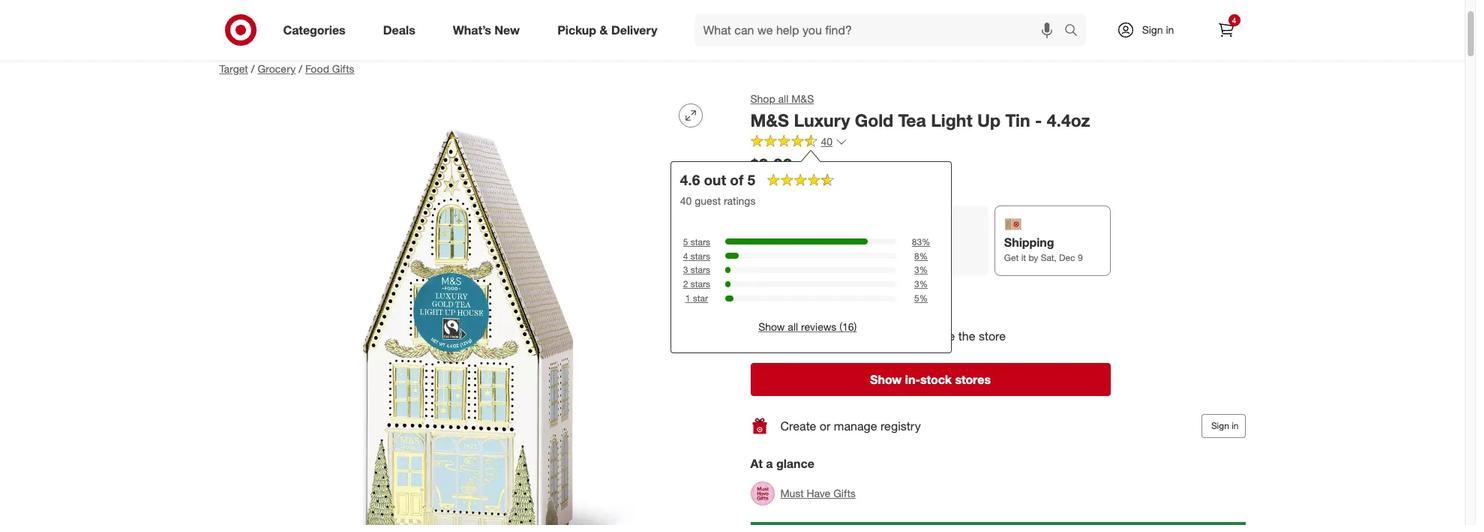 Task type: locate. For each thing, give the bounding box(es) containing it.
at up the near
[[820, 289, 830, 304]]

0 horizontal spatial available
[[778, 252, 812, 264]]

0 vertical spatial in
[[1167, 23, 1175, 36]]

m&s up luxury
[[792, 92, 814, 105]]

3 down 8
[[915, 264, 920, 276]]

sign in
[[1143, 23, 1175, 36], [1212, 420, 1239, 432]]

target
[[220, 62, 248, 75]]

% for 2 stars
[[920, 279, 928, 290]]

1 vertical spatial stock
[[921, 372, 952, 387]]

galaxy inside the $9.99 at hollywood galaxy
[[815, 179, 848, 192]]

% up inside
[[920, 293, 928, 304]]

all inside shop all m&s m&s luxury gold tea light up tin - 4.4oz
[[779, 92, 789, 105]]

stock for in-
[[921, 372, 952, 387]]

glance
[[777, 456, 815, 471]]

5 for 5 %
[[915, 293, 920, 304]]

pickup not available
[[761, 235, 812, 264]]

create or manage registry
[[781, 418, 921, 433]]

4.4oz
[[1047, 110, 1091, 131]]

5 up 4 stars
[[683, 236, 688, 247]]

0 vertical spatial 5
[[748, 171, 756, 188]]

4
[[1233, 16, 1237, 25], [683, 250, 688, 262]]

2 stars from the top
[[691, 250, 711, 262]]

m&s down shop
[[751, 110, 789, 131]]

stars for 3 stars
[[691, 264, 711, 276]]

1 vertical spatial sign
[[1212, 420, 1230, 432]]

delivery inside the delivery not available
[[883, 236, 930, 251]]

manage
[[834, 418, 878, 433]]

1 horizontal spatial sign
[[1212, 420, 1230, 432]]

4 for 4
[[1233, 16, 1237, 25]]

out
[[751, 289, 770, 304]]

1 vertical spatial 3 %
[[915, 279, 928, 290]]

0 horizontal spatial in
[[1167, 23, 1175, 36]]

% for 3 stars
[[920, 264, 928, 276]]

gifts
[[332, 62, 355, 75], [834, 487, 856, 500]]

1 vertical spatial gifts
[[834, 487, 856, 500]]

sat,
[[1041, 252, 1057, 264]]

0 vertical spatial 40
[[821, 135, 833, 148]]

sign in link
[[1104, 14, 1198, 47]]

pickup inside pickup not available
[[761, 235, 800, 250]]

show
[[759, 321, 785, 333], [871, 372, 902, 387]]

not inside pickup not available
[[761, 252, 775, 264]]

guest
[[695, 194, 721, 207]]

stock inside button
[[921, 372, 952, 387]]

% down "8 %"
[[920, 264, 928, 276]]

3 up 5 %
[[915, 279, 920, 290]]

available inside pickup not available
[[778, 252, 812, 264]]

show inside show all reviews (16) "button"
[[759, 321, 785, 333]]

0 horizontal spatial 5
[[683, 236, 688, 247]]

4 for 4 stars
[[683, 250, 688, 262]]

the
[[959, 329, 976, 344]]

1 3 % from the top
[[915, 264, 928, 276]]

hollywood down '$9.99'
[[763, 179, 812, 192]]

3 for 3 stars
[[915, 264, 920, 276]]

1 vertical spatial delivery
[[883, 236, 930, 251]]

at inside the $9.99 at hollywood galaxy
[[751, 179, 760, 192]]

0 horizontal spatial /
[[251, 62, 255, 75]]

0 horizontal spatial pickup
[[558, 22, 597, 37]]

gifts right food
[[332, 62, 355, 75]]

40 guest ratings
[[680, 194, 756, 207]]

galaxy
[[815, 179, 848, 192], [894, 289, 931, 304]]

pickup up out
[[761, 235, 800, 250]]

0 horizontal spatial sign in
[[1143, 23, 1175, 36]]

0 horizontal spatial not
[[761, 252, 775, 264]]

3 % up 5 %
[[915, 279, 928, 290]]

1 horizontal spatial 4
[[1233, 16, 1237, 25]]

m&s
[[792, 92, 814, 105], [751, 110, 789, 131]]

what's new link
[[440, 14, 539, 47]]

1 horizontal spatial m&s
[[792, 92, 814, 105]]

stars up 4 stars
[[691, 236, 711, 247]]

1 horizontal spatial show
[[871, 372, 902, 387]]

show left in-
[[871, 372, 902, 387]]

stars down 4 stars
[[691, 264, 711, 276]]

available inside the delivery not available
[[900, 253, 935, 264]]

not left 8
[[883, 253, 898, 264]]

shipping
[[1005, 235, 1055, 250]]

0 horizontal spatial 4
[[683, 250, 688, 262]]

1 horizontal spatial of
[[774, 289, 784, 304]]

hollywood
[[763, 179, 812, 192], [834, 289, 891, 304]]

available near you ready within 2 hours for pickup inside the store
[[751, 312, 1006, 344]]

1 vertical spatial sign in
[[1212, 420, 1239, 432]]

out of stock at hollywood galaxy
[[751, 289, 931, 304]]

show inside show in-stock stores button
[[871, 372, 902, 387]]

categories link
[[271, 14, 364, 47]]

1 vertical spatial hollywood
[[834, 289, 891, 304]]

5 up ratings
[[748, 171, 756, 188]]

have
[[807, 487, 831, 500]]

0 horizontal spatial m&s
[[751, 110, 789, 131]]

0 vertical spatial show
[[759, 321, 785, 333]]

2 up 1
[[683, 279, 688, 290]]

registry
[[881, 418, 921, 433]]

available down 83
[[900, 253, 935, 264]]

in
[[1167, 23, 1175, 36], [1232, 420, 1239, 432]]

40 for 40 guest ratings
[[680, 194, 692, 207]]

it
[[1022, 252, 1027, 264]]

what's new
[[453, 22, 520, 37]]

1 vertical spatial in
[[1232, 420, 1239, 432]]

hollywood inside the $9.99 at hollywood galaxy
[[763, 179, 812, 192]]

3 stars from the top
[[691, 264, 711, 276]]

stock up the near
[[787, 289, 817, 304]]

1 vertical spatial 5
[[683, 236, 688, 247]]

of up ratings
[[730, 171, 744, 188]]

at
[[751, 179, 760, 192], [820, 289, 830, 304]]

% for 1 star
[[920, 293, 928, 304]]

1 horizontal spatial at
[[820, 289, 830, 304]]

% down 83 %
[[920, 250, 928, 262]]

1 horizontal spatial gifts
[[834, 487, 856, 500]]

not inside the delivery not available
[[883, 253, 898, 264]]

available
[[751, 312, 802, 327]]

0 horizontal spatial delivery
[[612, 22, 658, 37]]

0 horizontal spatial show
[[759, 321, 785, 333]]

83 %
[[912, 236, 931, 247]]

stars for 2 stars
[[691, 279, 711, 290]]

5 up pickup
[[915, 293, 920, 304]]

3 % for 3 stars
[[915, 264, 928, 276]]

1 horizontal spatial 40
[[821, 135, 833, 148]]

stock left stores
[[921, 372, 952, 387]]

0 vertical spatial at
[[751, 179, 760, 192]]

1 horizontal spatial in
[[1232, 420, 1239, 432]]

1 vertical spatial 2
[[823, 329, 830, 344]]

stars up the star
[[691, 279, 711, 290]]

stars for 5 stars
[[691, 236, 711, 247]]

0 vertical spatial stock
[[787, 289, 817, 304]]

you
[[834, 312, 855, 327]]

4 stars from the top
[[691, 279, 711, 290]]

store
[[979, 329, 1006, 344]]

all left the reviews
[[788, 321, 799, 333]]

stars down "5 stars"
[[691, 250, 711, 262]]

1 horizontal spatial galaxy
[[894, 289, 931, 304]]

1 horizontal spatial not
[[883, 253, 898, 264]]

pickup inside "link"
[[558, 22, 597, 37]]

1 horizontal spatial pickup
[[761, 235, 800, 250]]

new
[[495, 22, 520, 37]]

1 / from the left
[[251, 62, 255, 75]]

0 vertical spatial pickup
[[558, 22, 597, 37]]

1 vertical spatial pickup
[[761, 235, 800, 250]]

0 horizontal spatial stock
[[787, 289, 817, 304]]

gifts right have
[[834, 487, 856, 500]]

stock
[[787, 289, 817, 304], [921, 372, 952, 387]]

stock for of
[[787, 289, 817, 304]]

all
[[779, 92, 789, 105], [788, 321, 799, 333]]

hollywood up you
[[834, 289, 891, 304]]

% up "8 %"
[[922, 236, 931, 247]]

show for show all reviews (16)
[[759, 321, 785, 333]]

2 down the near
[[823, 329, 830, 344]]

0 horizontal spatial galaxy
[[815, 179, 848, 192]]

of right out
[[774, 289, 784, 304]]

not for delivery
[[883, 253, 898, 264]]

0 vertical spatial sign
[[1143, 23, 1164, 36]]

0 horizontal spatial of
[[730, 171, 744, 188]]

pickup left &
[[558, 22, 597, 37]]

2
[[683, 279, 688, 290], [823, 329, 830, 344]]

3 %
[[915, 264, 928, 276], [915, 279, 928, 290]]

0 horizontal spatial 40
[[680, 194, 692, 207]]

0 vertical spatial 4
[[1233, 16, 1237, 25]]

advertisement region
[[207, 11, 1258, 47], [751, 522, 1246, 525]]

$9.99
[[751, 154, 793, 175]]

1 horizontal spatial available
[[900, 253, 935, 264]]

pickup for &
[[558, 22, 597, 37]]

pickup & delivery link
[[545, 14, 677, 47]]

40 down luxury
[[821, 135, 833, 148]]

/ left food
[[299, 62, 302, 75]]

1 vertical spatial 4
[[683, 250, 688, 262]]

% up 5 %
[[920, 279, 928, 290]]

1 horizontal spatial /
[[299, 62, 302, 75]]

2 3 % from the top
[[915, 279, 928, 290]]

available
[[778, 252, 812, 264], [900, 253, 935, 264]]

galaxy down 8
[[894, 289, 931, 304]]

not for pickup
[[761, 252, 775, 264]]

3 % for 2 stars
[[915, 279, 928, 290]]

galaxy down 40 link
[[815, 179, 848, 192]]

0 horizontal spatial at
[[751, 179, 760, 192]]

of
[[730, 171, 744, 188], [774, 289, 784, 304]]

0 vertical spatial 3 %
[[915, 264, 928, 276]]

%
[[922, 236, 931, 247], [920, 250, 928, 262], [920, 264, 928, 276], [920, 279, 928, 290], [920, 293, 928, 304]]

1 horizontal spatial stock
[[921, 372, 952, 387]]

not up out
[[761, 252, 775, 264]]

/
[[251, 62, 255, 75], [299, 62, 302, 75]]

0 horizontal spatial 2
[[683, 279, 688, 290]]

40
[[821, 135, 833, 148], [680, 194, 692, 207]]

all inside "button"
[[788, 321, 799, 333]]

1 horizontal spatial 2
[[823, 329, 830, 344]]

at up ratings
[[751, 179, 760, 192]]

pickup & delivery
[[558, 22, 658, 37]]

sign in button
[[1202, 414, 1246, 438]]

0 vertical spatial sign in
[[1143, 23, 1175, 36]]

show down out
[[759, 321, 785, 333]]

0 horizontal spatial hollywood
[[763, 179, 812, 192]]

3
[[683, 264, 688, 276], [915, 264, 920, 276], [915, 279, 920, 290]]

40 down 4.6
[[680, 194, 692, 207]]

0 vertical spatial 2
[[683, 279, 688, 290]]

available up out of stock at hollywood galaxy
[[778, 252, 812, 264]]

1 horizontal spatial hollywood
[[834, 289, 891, 304]]

0 vertical spatial delivery
[[612, 22, 658, 37]]

0 vertical spatial galaxy
[[815, 179, 848, 192]]

sign
[[1143, 23, 1164, 36], [1212, 420, 1230, 432]]

not
[[761, 252, 775, 264], [883, 253, 898, 264]]

0 vertical spatial hollywood
[[763, 179, 812, 192]]

1 stars from the top
[[691, 236, 711, 247]]

1 vertical spatial all
[[788, 321, 799, 333]]

4 link
[[1210, 14, 1243, 47]]

2 horizontal spatial 5
[[915, 293, 920, 304]]

0 horizontal spatial gifts
[[332, 62, 355, 75]]

/ right target link
[[251, 62, 255, 75]]

2 vertical spatial 5
[[915, 293, 920, 304]]

1 vertical spatial 40
[[680, 194, 692, 207]]

3 % down "8 %"
[[915, 264, 928, 276]]

out
[[704, 171, 726, 188]]

1 vertical spatial show
[[871, 372, 902, 387]]

1 vertical spatial at
[[820, 289, 830, 304]]

dec
[[1060, 252, 1076, 264]]

1 horizontal spatial sign in
[[1212, 420, 1239, 432]]

0 horizontal spatial sign
[[1143, 23, 1164, 36]]

show all reviews (16) button
[[759, 320, 857, 335]]

all right shop
[[779, 92, 789, 105]]

1 horizontal spatial delivery
[[883, 236, 930, 251]]

0 vertical spatial all
[[779, 92, 789, 105]]

stars
[[691, 236, 711, 247], [691, 250, 711, 262], [691, 264, 711, 276], [691, 279, 711, 290]]



Task type: vqa. For each thing, say whether or not it's contained in the screenshot.
"Bulb"
no



Task type: describe. For each thing, give the bounding box(es) containing it.
5 stars
[[683, 236, 711, 247]]

inside
[[924, 329, 956, 344]]

by
[[1029, 252, 1039, 264]]

target / grocery / food gifts
[[220, 62, 355, 75]]

categories
[[283, 22, 346, 37]]

delivery inside "link"
[[612, 22, 658, 37]]

2 stars
[[683, 279, 711, 290]]

40 link
[[751, 134, 848, 151]]

&
[[600, 22, 608, 37]]

ready
[[751, 329, 785, 344]]

sign inside button
[[1212, 420, 1230, 432]]

food gifts link
[[305, 62, 355, 75]]

tea
[[899, 110, 927, 131]]

$9.99 at hollywood galaxy
[[751, 154, 848, 192]]

a
[[766, 456, 773, 471]]

get
[[1005, 252, 1019, 264]]

3 stars
[[683, 264, 711, 276]]

hours
[[833, 329, 864, 344]]

40 for 40
[[821, 135, 833, 148]]

or
[[820, 418, 831, 433]]

in-
[[906, 372, 921, 387]]

-
[[1036, 110, 1043, 131]]

8
[[915, 250, 920, 262]]

sign in inside button
[[1212, 420, 1239, 432]]

delivery not available
[[883, 236, 935, 264]]

% for 4 stars
[[920, 250, 928, 262]]

8 %
[[915, 250, 928, 262]]

must have gifts
[[781, 487, 856, 500]]

target link
[[220, 62, 248, 75]]

search button
[[1058, 14, 1094, 50]]

shop
[[751, 92, 776, 105]]

at
[[751, 456, 763, 471]]

for
[[867, 329, 881, 344]]

light
[[931, 110, 973, 131]]

1 vertical spatial of
[[774, 289, 784, 304]]

what's
[[453, 22, 491, 37]]

tin
[[1006, 110, 1031, 131]]

83
[[912, 236, 922, 247]]

in inside button
[[1232, 420, 1239, 432]]

reviews
[[801, 321, 837, 333]]

0 vertical spatial of
[[730, 171, 744, 188]]

shipping get it by sat, dec 9
[[1005, 235, 1083, 264]]

1 vertical spatial galaxy
[[894, 289, 931, 304]]

9
[[1078, 252, 1083, 264]]

pickup
[[885, 329, 920, 344]]

create
[[781, 418, 817, 433]]

4 stars
[[683, 250, 711, 262]]

ratings
[[724, 194, 756, 207]]

grocery link
[[258, 62, 296, 75]]

gifts inside button
[[834, 487, 856, 500]]

2 / from the left
[[299, 62, 302, 75]]

1 horizontal spatial 5
[[748, 171, 756, 188]]

5 for 5 stars
[[683, 236, 688, 247]]

show in-stock stores
[[871, 372, 991, 387]]

deals
[[383, 22, 416, 37]]

star
[[693, 293, 708, 304]]

search
[[1058, 24, 1094, 39]]

5 %
[[915, 293, 928, 304]]

must
[[781, 487, 804, 500]]

show for show in-stock stores
[[871, 372, 902, 387]]

stores
[[956, 372, 991, 387]]

% for 5 stars
[[922, 236, 931, 247]]

show all reviews (16)
[[759, 321, 857, 333]]

1 vertical spatial advertisement region
[[751, 522, 1246, 525]]

0 vertical spatial m&s
[[792, 92, 814, 105]]

show in-stock stores button
[[751, 363, 1111, 396]]

3 for 2 stars
[[915, 279, 920, 290]]

near
[[805, 312, 831, 327]]

shop all m&s m&s luxury gold tea light up tin - 4.4oz
[[751, 92, 1091, 131]]

at a glance
[[751, 456, 815, 471]]

within
[[788, 329, 820, 344]]

1
[[686, 293, 691, 304]]

grocery
[[258, 62, 296, 75]]

all for (16)
[[788, 321, 799, 333]]

4.6 out of 5
[[680, 171, 756, 188]]

1 vertical spatial m&s
[[751, 110, 789, 131]]

available for pickup
[[778, 252, 812, 264]]

food
[[305, 62, 329, 75]]

(16)
[[840, 321, 857, 333]]

gold
[[855, 110, 894, 131]]

luxury
[[794, 110, 851, 131]]

What can we help you find? suggestions appear below search field
[[695, 14, 1068, 47]]

all for m&s
[[779, 92, 789, 105]]

pickup for not
[[761, 235, 800, 250]]

available for delivery
[[900, 253, 935, 264]]

4.6
[[680, 171, 700, 188]]

deals link
[[371, 14, 434, 47]]

3 up 2 stars
[[683, 264, 688, 276]]

up
[[978, 110, 1001, 131]]

stars for 4 stars
[[691, 250, 711, 262]]

1 star
[[686, 293, 708, 304]]

0 vertical spatial gifts
[[332, 62, 355, 75]]

0 vertical spatial advertisement region
[[207, 11, 1258, 47]]

must have gifts button
[[751, 477, 856, 510]]

m&#38;s luxury gold tea light up tin - 4.4oz, 1 of 7 image
[[220, 92, 715, 525]]

hollywood galaxy button
[[834, 288, 931, 305]]

2 inside 'available near you ready within 2 hours for pickup inside the store'
[[823, 329, 830, 344]]



